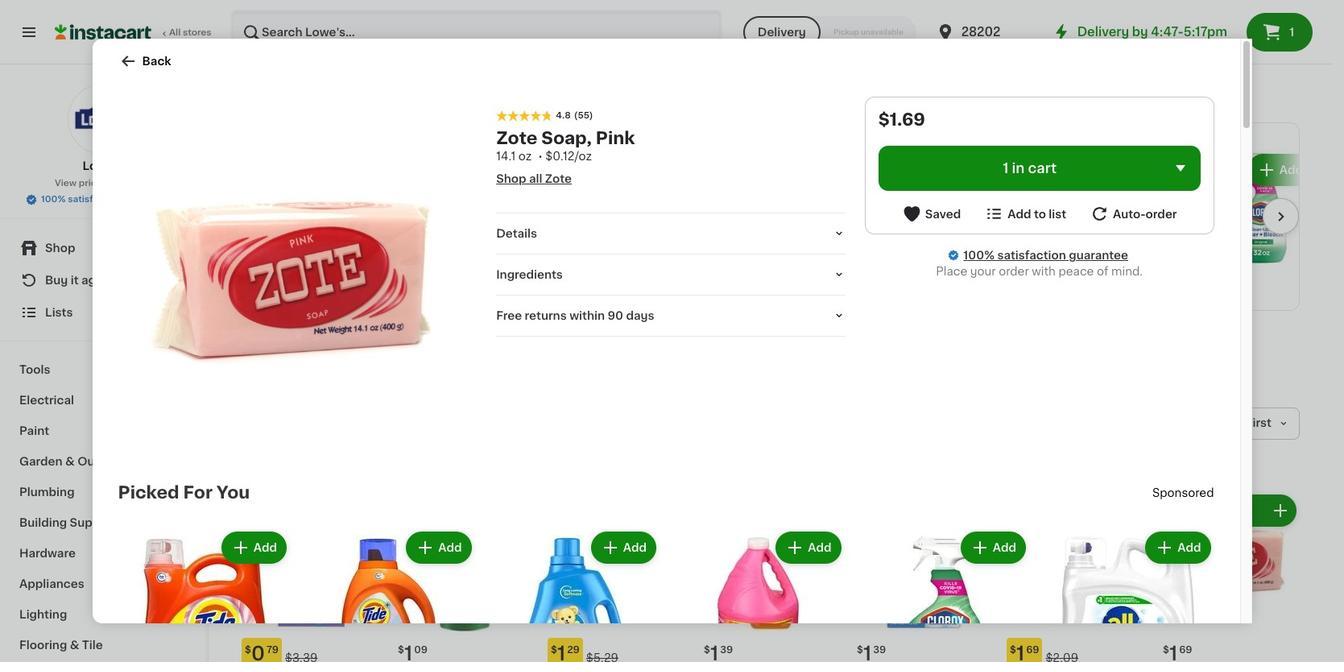 Task type: vqa. For each thing, say whether or not it's contained in the screenshot.
the left Disinfecting
yes



Task type: describe. For each thing, give the bounding box(es) containing it.
0 horizontal spatial wipes,
[[855, 214, 893, 225]]

28202 button
[[936, 10, 1032, 55]]

delivery button
[[743, 16, 821, 48]]

building
[[19, 517, 67, 528]]

all for all
[[261, 357, 275, 368]]

28202
[[961, 26, 1001, 38]]

product group containing 1 ct
[[1160, 491, 1300, 662]]

pink
[[596, 130, 635, 147]]

saved
[[925, 208, 961, 219]]

69 inside $1.69 original price: $2.09 element
[[1026, 645, 1039, 655]]

cleaning solution link
[[298, 349, 423, 375]]

1 in cart field
[[879, 146, 1200, 191]]

building supplies link
[[10, 507, 196, 538]]

garden
[[19, 456, 63, 467]]

policy
[[113, 179, 141, 188]]

view
[[55, 179, 77, 188]]

1 in cart
[[1003, 162, 1057, 175]]

order inside button
[[1146, 208, 1177, 219]]

saved button
[[902, 204, 961, 224]]

1 horizontal spatial 100%
[[964, 250, 995, 261]]

100% satisfaction guarantee button
[[25, 190, 180, 206]]

100% satisfaction guarantee link
[[964, 247, 1128, 263]]

shop for shop all zote
[[496, 173, 526, 185]]

5:17pm
[[1184, 26, 1227, 38]]

back
[[142, 56, 171, 67]]

solution
[[364, 357, 412, 368]]

79 inside $ 7 79
[[878, 158, 890, 168]]

1 for 1 ct
[[1225, 505, 1230, 516]]

all stores
[[169, 28, 212, 37]]

clorox disinfecting wipes
[[1089, 182, 1195, 209]]

increment quantity of zote soap, pink image
[[1271, 501, 1290, 520]]

tools link
[[10, 354, 196, 385]]

$ 7 79
[[859, 157, 890, 176]]

1 button
[[1247, 13, 1313, 52]]

2 69 from the left
[[1179, 645, 1192, 655]]

100% satisfaction guarantee inside button
[[41, 195, 171, 204]]

lighting link
[[10, 599, 196, 630]]

to
[[1034, 208, 1046, 219]]

$1.69
[[879, 111, 925, 128]]

(34k)
[[1148, 214, 1180, 225]]

hardware link
[[10, 538, 196, 569]]

all stores link
[[55, 10, 213, 55]]

cleaning inside "link"
[[309, 357, 361, 368]]

disinfecting for wipes
[[1089, 198, 1157, 209]]

shop for shop
[[45, 242, 75, 254]]

14.1
[[496, 151, 516, 162]]

for
[[183, 484, 213, 501]]

$0.12/oz
[[546, 151, 592, 162]]

kills 99.9% of cold & flu viruses. image
[[242, 123, 574, 310]]

pricing
[[79, 179, 111, 188]]

1 for 1
[[1290, 27, 1295, 38]]

ingredients button
[[496, 267, 846, 283]]

mind.
[[1111, 266, 1143, 277]]

$0.79 original price: $3.39 element
[[242, 638, 382, 662]]

zote
[[545, 173, 572, 185]]

appliances link
[[10, 569, 196, 599]]

delivery by 4:47-5:17pm link
[[1052, 23, 1227, 42]]

delivery for delivery
[[758, 27, 806, 38]]

supplies
[[70, 517, 120, 528]]

guarantee inside button
[[124, 195, 171, 204]]

4:47-
[[1151, 26, 1184, 38]]

within
[[570, 310, 605, 321]]

29
[[567, 645, 580, 655]]

shop all zote
[[496, 173, 572, 185]]

free returns within 90 days
[[496, 310, 654, 321]]

paint link
[[10, 416, 196, 446]]

plumbing
[[19, 486, 75, 498]]

2 39 from the left
[[873, 645, 886, 655]]

0 horizontal spatial order
[[999, 266, 1029, 277]]

free inside clorox disinfecting wipes, bleach free cleaning wipes, crisp lemon
[[938, 214, 963, 225]]

1 horizontal spatial wipes,
[[908, 230, 947, 241]]

by
[[1132, 26, 1148, 38]]

1 ct
[[1225, 505, 1244, 516]]

details
[[496, 228, 537, 239]]

soap,
[[541, 130, 592, 147]]

again
[[81, 275, 113, 286]]

0 horizontal spatial free
[[496, 310, 522, 321]]

0 horizontal spatial spo
[[588, 211, 606, 219]]

225 ct
[[1089, 230, 1125, 241]]

in
[[1012, 162, 1025, 175]]

with
[[1032, 266, 1056, 277]]

7
[[865, 157, 876, 176]]

bleach
[[896, 214, 935, 225]]

your
[[970, 266, 996, 277]]

delivery by 4:47-5:17pm
[[1077, 26, 1227, 38]]

lists
[[45, 307, 73, 318]]

details button
[[496, 226, 846, 242]]

lemon
[[888, 246, 927, 257]]



Task type: locate. For each thing, give the bounding box(es) containing it.
0 horizontal spatial 69
[[1026, 645, 1039, 655]]

1 horizontal spatial clorox
[[1089, 182, 1126, 193]]

1 vertical spatial 100%
[[964, 250, 995, 261]]

add to list
[[1008, 208, 1066, 219]]

clorox for clorox disinfecting wipes
[[1089, 182, 1126, 193]]

1 vertical spatial &
[[70, 639, 79, 651]]

1 horizontal spatial nsored
[[1175, 487, 1214, 499]]

100%
[[41, 195, 66, 204], [964, 250, 995, 261]]

0 vertical spatial &
[[65, 456, 75, 467]]

14.1 oz • $0.12/oz
[[496, 151, 592, 162]]

100% satisfaction guarantee
[[41, 195, 171, 204], [964, 250, 1128, 261]]

auto-order
[[1113, 208, 1177, 219]]

cleaning up crisp
[[855, 230, 906, 241]]

lowe's link
[[67, 84, 138, 174]]

all for all stores
[[169, 28, 181, 37]]

1 vertical spatial spo nsored
[[1152, 487, 1214, 499]]

clorox disinfecting wipes, bleach free cleaning wipes, crisp lemon
[[855, 182, 963, 257]]

0 horizontal spatial guarantee
[[124, 195, 171, 204]]

add button inside add link
[[1249, 156, 1311, 185]]

0 vertical spatial 79
[[878, 158, 890, 168]]

1 horizontal spatial ct
[[1232, 505, 1244, 516]]

& for garden
[[65, 456, 75, 467]]

1 horizontal spatial delivery
[[1077, 26, 1129, 38]]

0 horizontal spatial satisfaction
[[68, 195, 122, 204]]

paint
[[19, 425, 49, 437]]

plumbing link
[[10, 477, 196, 507]]

1 vertical spatial order
[[999, 266, 1029, 277]]

spo nsored down clorox image
[[588, 211, 638, 219]]

0 horizontal spatial 1
[[1003, 162, 1009, 175]]

1 horizontal spatial satisfaction
[[997, 250, 1066, 261]]

0 vertical spatial free
[[938, 214, 963, 225]]

0 horizontal spatial disinfecting
[[855, 198, 924, 209]]

all inside 'link'
[[169, 28, 181, 37]]

1 inside button
[[1290, 27, 1295, 38]]

add inside button
[[1280, 165, 1303, 176]]

0 horizontal spatial nsored
[[606, 211, 638, 219]]

instacart logo image
[[55, 23, 151, 42]]

nsored up details button
[[606, 211, 638, 219]]

picked for you
[[118, 484, 250, 501]]

100% inside button
[[41, 195, 66, 204]]

(55)
[[574, 111, 593, 120]]

clorox down $ 7 79
[[855, 182, 892, 193]]

tools
[[19, 364, 50, 375]]

0 vertical spatial spo nsored
[[588, 211, 638, 219]]

2 vertical spatial 1
[[1225, 505, 1230, 516]]

buy it again
[[45, 275, 113, 286]]

1 horizontal spatial spo
[[1152, 487, 1175, 499]]

&
[[65, 456, 75, 467], [70, 639, 79, 651]]

satisfaction inside button
[[68, 195, 122, 204]]

service type group
[[743, 16, 916, 48]]

delivery for delivery by 4:47-5:17pm
[[1077, 26, 1129, 38]]

stores
[[183, 28, 212, 37]]

satisfaction up place your order with peace of mind.
[[997, 250, 1066, 261]]

view pricing policy
[[55, 179, 141, 188]]

add
[[1046, 165, 1070, 176], [1280, 165, 1303, 176], [1008, 208, 1031, 219], [254, 542, 277, 553], [438, 542, 462, 553], [623, 542, 647, 553], [808, 542, 832, 553], [993, 542, 1016, 553], [1178, 542, 1201, 553]]

clorox for clorox disinfecting wipes, bleach free cleaning wipes, crisp lemon
[[855, 182, 892, 193]]

list
[[1049, 208, 1066, 219]]

you
[[216, 484, 250, 501]]

zote
[[496, 130, 537, 147]]

product group
[[1160, 491, 1300, 662], [118, 528, 290, 662], [303, 528, 475, 662], [488, 528, 660, 662], [673, 528, 844, 662], [857, 528, 1029, 662], [1042, 528, 1214, 662]]

clorox up auto-
[[1089, 182, 1126, 193]]

cleaning inside clorox disinfecting wipes, bleach free cleaning wipes, crisp lemon
[[855, 230, 906, 241]]

guarantee up "of"
[[1069, 250, 1128, 261]]

disinfecting inside clorox disinfecting wipes, bleach free cleaning wipes, crisp lemon
[[855, 198, 924, 209]]

add inside add to list button
[[1008, 208, 1031, 219]]

ct right 225
[[1113, 230, 1125, 241]]

order
[[1146, 208, 1177, 219], [999, 266, 1029, 277]]

1 vertical spatial satisfaction
[[997, 250, 1066, 261]]

disinfecting
[[855, 198, 924, 209], [1089, 198, 1157, 209]]

$1.29 original price: $5.29 element
[[548, 638, 688, 662]]

(33.9k)
[[915, 230, 957, 241]]

all link
[[245, 349, 292, 375]]

shop link
[[10, 232, 196, 264]]

ct left increment quantity of zote soap, pink image
[[1232, 505, 1244, 516]]

★★★★★
[[496, 110, 553, 122], [496, 110, 553, 122], [1089, 214, 1145, 225], [1089, 214, 1145, 225], [855, 230, 912, 241], [855, 230, 912, 241]]

1 vertical spatial cleaning
[[309, 357, 361, 368]]

100% up your
[[964, 250, 995, 261]]

39
[[720, 645, 733, 655], [873, 645, 886, 655]]

view pricing policy link
[[55, 177, 151, 190]]

1 disinfecting from the left
[[855, 198, 924, 209]]

cleaning left solution
[[309, 357, 361, 368]]

0 vertical spatial nsored
[[606, 211, 638, 219]]

returns
[[525, 310, 567, 321]]

flooring & tile
[[19, 639, 103, 651]]

guarantee down the policy
[[124, 195, 171, 204]]

2 disinfecting from the left
[[1089, 198, 1157, 209]]

wipes, down bleach on the right of page
[[908, 230, 947, 241]]

satisfaction
[[68, 195, 122, 204], [997, 250, 1066, 261]]

1 39 from the left
[[720, 645, 733, 655]]

1 horizontal spatial free
[[938, 214, 963, 225]]

crisp
[[855, 246, 885, 257]]

spo nsored up remove zote soap, pink image
[[1152, 487, 1214, 499]]

disinfecting for wipes,
[[855, 198, 924, 209]]

225
[[1089, 230, 1111, 241]]

0 horizontal spatial delivery
[[758, 27, 806, 38]]

1 inside field
[[1003, 162, 1009, 175]]

1 horizontal spatial shop
[[496, 173, 526, 185]]

0 vertical spatial 1
[[1290, 27, 1295, 38]]

1 vertical spatial all
[[261, 357, 275, 368]]

place
[[936, 266, 967, 277]]

69
[[1026, 645, 1039, 655], [1179, 645, 1192, 655]]

ingredients
[[496, 269, 563, 280]]

1 horizontal spatial all
[[261, 357, 275, 368]]

free
[[938, 214, 963, 225], [496, 310, 522, 321]]

100% satisfaction guarantee up "with"
[[964, 250, 1128, 261]]

1 vertical spatial 100% satisfaction guarantee
[[964, 250, 1128, 261]]

buy it again link
[[10, 264, 196, 296]]

0 vertical spatial shop
[[496, 173, 526, 185]]

cleaning solution
[[309, 357, 412, 368]]

hardware
[[19, 548, 76, 559]]

$
[[859, 158, 865, 168], [245, 645, 251, 655], [398, 645, 404, 655], [551, 645, 557, 655], [704, 645, 710, 655], [857, 645, 863, 655], [1010, 645, 1016, 655], [1163, 645, 1169, 655]]

$ inside $ 7 79
[[859, 158, 865, 168]]

satisfaction down the pricing
[[68, 195, 122, 204]]

1 clorox from the left
[[855, 182, 892, 193]]

ct for 1 ct
[[1232, 505, 1244, 516]]

disinfecting up bleach on the right of page
[[855, 198, 924, 209]]

tile
[[82, 639, 103, 651]]

90
[[608, 310, 623, 321]]

1 horizontal spatial 1
[[1225, 505, 1230, 516]]

1 vertical spatial guarantee
[[1069, 250, 1128, 261]]

0 horizontal spatial all
[[169, 28, 181, 37]]

4.8
[[556, 111, 571, 120]]

1 horizontal spatial disinfecting
[[1089, 198, 1157, 209]]

garden & outdoors
[[19, 456, 133, 467]]

0 vertical spatial all
[[169, 28, 181, 37]]

1 vertical spatial ct
[[1232, 505, 1244, 516]]

wipes, up crisp
[[855, 214, 893, 225]]

disinfecting up 225 ct
[[1089, 198, 1157, 209]]

100% satisfaction guarantee down view pricing policy link
[[41, 195, 171, 204]]

100% down view
[[41, 195, 66, 204]]

0 horizontal spatial cleaning
[[309, 357, 361, 368]]

0 horizontal spatial spo nsored
[[588, 211, 638, 219]]

0 horizontal spatial 39
[[720, 645, 733, 655]]

shop
[[496, 173, 526, 185], [45, 242, 75, 254]]

1 horizontal spatial spo nsored
[[1152, 487, 1214, 499]]

outdoors
[[77, 456, 133, 467]]

None search field
[[230, 10, 722, 55]]

clorox inside clorox disinfecting wipes
[[1089, 182, 1126, 193]]

1 vertical spatial nsored
[[1175, 487, 1214, 499]]

buy
[[45, 275, 68, 286]]

1 vertical spatial wipes,
[[908, 230, 947, 241]]

add button
[[1015, 156, 1078, 185], [1249, 156, 1311, 185], [223, 533, 285, 562], [408, 533, 470, 562], [593, 533, 655, 562], [777, 533, 840, 562], [962, 533, 1024, 562], [1147, 533, 1209, 562]]

clorox inside clorox disinfecting wipes, bleach free cleaning wipes, crisp lemon
[[855, 182, 892, 193]]

0 horizontal spatial clorox
[[855, 182, 892, 193]]

1 horizontal spatial guarantee
[[1069, 250, 1128, 261]]

electrical
[[19, 395, 74, 406]]

cart
[[1028, 162, 1057, 175]]

4.8 (55)
[[556, 111, 593, 120]]

0 vertical spatial order
[[1146, 208, 1177, 219]]

free up (33.9k)
[[938, 214, 963, 225]]

1 horizontal spatial order
[[1146, 208, 1177, 219]]

auto-order button
[[1090, 204, 1177, 224]]

1 horizontal spatial 79
[[878, 158, 890, 168]]

all
[[169, 28, 181, 37], [261, 357, 275, 368]]

2 horizontal spatial 1
[[1290, 27, 1295, 38]]

spo
[[588, 211, 606, 219], [1152, 487, 1175, 499]]

zote soap, pink image
[[131, 110, 466, 445]]

lists link
[[10, 296, 196, 329]]

$1.69 original price: $2.09 element
[[1007, 638, 1147, 662]]

79
[[878, 158, 890, 168], [267, 645, 279, 655]]

& for flooring
[[70, 639, 79, 651]]

nsored up remove zote soap, pink image
[[1175, 487, 1214, 499]]

1 horizontal spatial cleaning
[[855, 230, 906, 241]]

1 vertical spatial 1
[[1003, 162, 1009, 175]]

shop up buy
[[45, 242, 75, 254]]

0 vertical spatial 100% satisfaction guarantee
[[41, 195, 171, 204]]

delivery inside delivery button
[[758, 27, 806, 38]]

nsored
[[606, 211, 638, 219], [1175, 487, 1214, 499]]

0 horizontal spatial 100%
[[41, 195, 66, 204]]

zote soap, pink
[[496, 130, 635, 147]]

& left tile
[[70, 639, 79, 651]]

•
[[538, 151, 543, 162]]

0 vertical spatial ct
[[1113, 230, 1125, 241]]

0 vertical spatial satisfaction
[[68, 195, 122, 204]]

1 for 1 in cart
[[1003, 162, 1009, 175]]

picked
[[118, 484, 179, 501]]

it
[[71, 275, 79, 286]]

1 69 from the left
[[1026, 645, 1039, 655]]

wipes
[[1160, 198, 1195, 209]]

1 horizontal spatial 69
[[1179, 645, 1192, 655]]

0 horizontal spatial shop
[[45, 242, 75, 254]]

flooring
[[19, 639, 67, 651]]

clorox image
[[588, 151, 617, 180]]

1 vertical spatial spo
[[1152, 487, 1175, 499]]

lighting
[[19, 609, 67, 620]]

0 horizontal spatial ct
[[1113, 230, 1125, 241]]

0 vertical spatial wipes,
[[855, 214, 893, 225]]

09
[[414, 645, 428, 655]]

days
[[626, 310, 654, 321]]

0 vertical spatial cleaning
[[855, 230, 906, 241]]

of
[[1097, 266, 1109, 277]]

1 horizontal spatial 39
[[873, 645, 886, 655]]

disinfecting inside clorox disinfecting wipes
[[1089, 198, 1157, 209]]

free left returns
[[496, 310, 522, 321]]

lowe's logo image
[[67, 84, 138, 155]]

add to list button
[[984, 204, 1066, 224]]

remove zote soap, pink image
[[1179, 501, 1198, 520]]

flooring & tile link
[[10, 630, 196, 660]]

place your order with peace of mind.
[[936, 266, 1143, 277]]

ct for 225 ct
[[1113, 230, 1125, 241]]

1 vertical spatial shop
[[45, 242, 75, 254]]

delivery inside "delivery by 4:47-5:17pm" link
[[1077, 26, 1129, 38]]

building supplies
[[19, 517, 120, 528]]

back button
[[118, 52, 171, 71]]

0 horizontal spatial 79
[[267, 645, 279, 655]]

1 vertical spatial 79
[[267, 645, 279, 655]]

0 vertical spatial guarantee
[[124, 195, 171, 204]]

wipes,
[[855, 214, 893, 225], [908, 230, 947, 241]]

0 vertical spatial spo
[[588, 211, 606, 219]]

2 clorox from the left
[[1089, 182, 1126, 193]]

1 vertical spatial free
[[496, 310, 522, 321]]

0 vertical spatial 100%
[[41, 195, 66, 204]]

& right garden
[[65, 456, 75, 467]]

0 horizontal spatial 100% satisfaction guarantee
[[41, 195, 171, 204]]

shop down 14.1
[[496, 173, 526, 185]]

1 horizontal spatial 100% satisfaction guarantee
[[964, 250, 1128, 261]]

electrical link
[[10, 385, 196, 416]]



